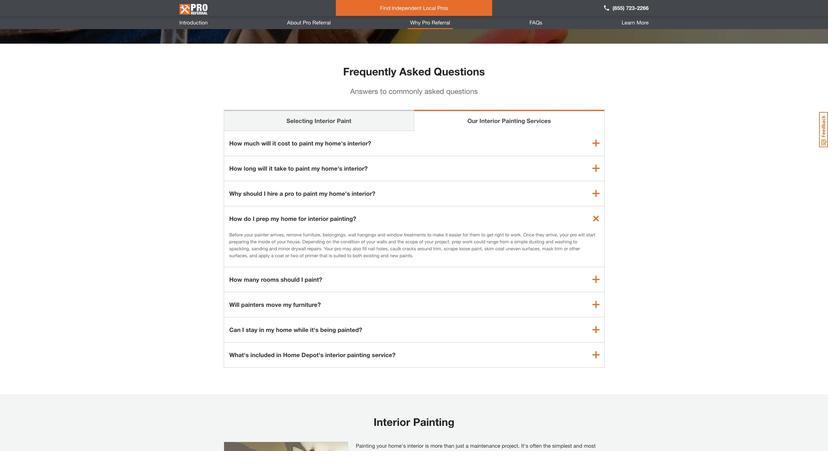 Task type: locate. For each thing, give the bounding box(es) containing it.
your down just
[[453, 450, 463, 451]]

holes,
[[377, 246, 389, 251]]

about pro referral
[[287, 19, 331, 25]]

remove
[[287, 232, 302, 237]]

for up work
[[463, 232, 468, 237]]

faqs
[[530, 19, 543, 25]]

2 vertical spatial will
[[578, 232, 585, 237]]

to right answers
[[380, 87, 387, 95]]

interior right our
[[480, 117, 500, 124]]

paint inside painting your home's interior is more than just a maintenance project. it's often the simplest and most economical way to transform the look of your entire home. a basic paint update can provide a much
[[514, 450, 526, 451]]

how long will it take to paint my home's interior?
[[229, 165, 368, 172]]

1 horizontal spatial referral
[[432, 19, 450, 25]]

of inside painting your home's interior is more than just a maintenance project. it's often the simplest and most economical way to transform the look of your entire home. a basic paint update can provide a much
[[446, 450, 451, 451]]

1 horizontal spatial painting
[[413, 416, 455, 428]]

scrape
[[444, 246, 458, 251]]

on
[[326, 239, 332, 244]]

your
[[324, 246, 333, 251]]

2 referral from the left
[[432, 19, 450, 25]]

1 vertical spatial why
[[229, 190, 242, 197]]

asked
[[400, 65, 431, 78]]

transform
[[402, 450, 425, 451]]

interior up furniture,
[[308, 215, 329, 222]]

of up the around
[[419, 239, 423, 244]]

painting up economical
[[356, 442, 375, 449]]

0 vertical spatial interior?
[[348, 139, 371, 147]]

to
[[380, 87, 387, 95], [292, 139, 298, 147], [288, 165, 294, 172], [296, 190, 302, 197], [427, 232, 432, 237], [482, 232, 486, 237], [505, 232, 509, 237], [573, 239, 577, 244], [347, 253, 352, 258], [396, 450, 400, 451]]

interior up transform
[[407, 442, 424, 449]]

that
[[320, 253, 328, 258]]

painting your home's interior is more than just a maintenance project. it's often the simplest and most economical way to transform the look of your entire home. a basic paint update can provide a much
[[356, 442, 601, 451]]

selecting interior paint
[[287, 117, 351, 124]]

painting up more
[[413, 416, 455, 428]]

the down more
[[426, 450, 434, 451]]

interior
[[308, 215, 329, 222], [325, 351, 346, 358], [407, 442, 424, 449]]

or
[[564, 246, 568, 251], [285, 253, 290, 258]]

paint down how long will it take to paint my home's interior?
[[303, 190, 318, 197]]

preparing
[[229, 239, 249, 244]]

to right way
[[396, 450, 400, 451]]

the
[[250, 239, 257, 244], [333, 239, 339, 244], [398, 239, 404, 244], [543, 442, 551, 449], [426, 450, 434, 451]]

it left take
[[269, 165, 273, 172]]

depending
[[302, 239, 325, 244]]

painting left the "services" at the right top of page
[[502, 117, 525, 124]]

3 how from the top
[[229, 215, 242, 222]]

home
[[283, 351, 300, 358]]

0 vertical spatial is
[[329, 253, 332, 258]]

hire
[[267, 190, 278, 197]]

referral right about
[[312, 19, 331, 25]]

find
[[380, 5, 390, 11]]

2 pro from the left
[[422, 19, 430, 25]]

of down arrives,
[[272, 239, 276, 244]]

more
[[637, 19, 649, 25]]

interior right depot's
[[325, 351, 346, 358]]

inside
[[258, 239, 270, 244]]

trim
[[555, 246, 563, 251]]

referral for about pro referral
[[312, 19, 331, 25]]

why should i hire a pro to paint my home's interior?
[[229, 190, 375, 197]]

questions
[[446, 87, 478, 95]]

how left the many
[[229, 276, 242, 283]]

a right the apply
[[271, 253, 274, 258]]

a
[[280, 190, 283, 197], [511, 239, 513, 244], [271, 253, 274, 258], [466, 442, 469, 449], [575, 450, 578, 451]]

my
[[315, 139, 324, 147], [312, 165, 320, 172], [319, 190, 328, 197], [271, 215, 279, 222], [283, 301, 292, 308], [266, 326, 274, 333]]

your up the around
[[425, 239, 434, 244]]

to right cost
[[292, 139, 298, 147]]

1 horizontal spatial in
[[276, 351, 281, 358]]

how for how much will it cost to paint my home's interior?
[[229, 139, 242, 147]]

referral down pros
[[432, 19, 450, 25]]

why for why should i hire a pro to paint my home's interior?
[[229, 190, 242, 197]]

right
[[495, 232, 504, 237]]

is left more
[[425, 442, 429, 449]]

0 vertical spatial it
[[273, 139, 276, 147]]

pros
[[437, 5, 448, 11]]

should left 'hire'
[[243, 190, 262, 197]]

repairs.
[[307, 246, 323, 251]]

range
[[487, 239, 499, 244]]

before your painter arrives, remove furniture, belongings, wall hangings and window treatments to make it easier for them to get right to work. once they arrive, your pro will start preparing the inside of your house. depending on the condition of your walls and the scope of your project, prep work could range from a simple dusting and washing to spackling, sanding and minor drywall repairs. your pro may also fill nail holes, caulk cracks around trim, scrape loose paint, skim coat uneven surfaces, mask trim or other surfaces, and apply a coat or two of primer that is suited to both existing and new paints.
[[229, 232, 596, 258]]

i right can
[[242, 326, 244, 333]]

suited
[[334, 253, 346, 258]]

just
[[456, 442, 464, 449]]

0 vertical spatial coat
[[496, 246, 505, 251]]

will left start
[[578, 232, 585, 237]]

our interior painting services
[[468, 117, 551, 124]]

commonly
[[389, 87, 423, 95]]

services
[[527, 117, 551, 124]]

can i stay in my home while it's being painted?
[[229, 326, 362, 333]]

1 horizontal spatial coat
[[496, 246, 505, 251]]

interior inside painting your home's interior is more than just a maintenance project. it's often the simplest and most economical way to transform the look of your entire home. a basic paint update can provide a much
[[407, 442, 424, 449]]

home for for
[[281, 215, 297, 222]]

2 horizontal spatial interior
[[480, 117, 500, 124]]

coat down from on the right of the page
[[496, 246, 505, 251]]

pro right about
[[303, 19, 311, 25]]

paint
[[299, 139, 313, 147], [296, 165, 310, 172], [303, 190, 318, 197], [514, 450, 526, 451]]

1 vertical spatial prep
[[452, 239, 461, 244]]

your up way
[[377, 442, 387, 449]]

interior up way
[[374, 416, 410, 428]]

0 horizontal spatial interior
[[315, 117, 335, 124]]

1 vertical spatial pro
[[570, 232, 577, 237]]

1 how from the top
[[229, 139, 242, 147]]

4 how from the top
[[229, 276, 242, 283]]

1 referral from the left
[[312, 19, 331, 25]]

why pro referral
[[410, 19, 450, 25]]

0 vertical spatial prep
[[256, 215, 269, 222]]

before
[[229, 232, 243, 237]]

0 horizontal spatial coat
[[275, 253, 284, 258]]

0 vertical spatial for
[[299, 215, 306, 222]]

1 horizontal spatial pro
[[422, 19, 430, 25]]

what's included in home depot's interior painting service?
[[229, 351, 396, 358]]

nail
[[368, 246, 375, 251]]

1 vertical spatial should
[[281, 276, 300, 283]]

pro down local
[[422, 19, 430, 25]]

home's inside painting your home's interior is more than just a maintenance project. it's often the simplest and most economical way to transform the look of your entire home. a basic paint update can provide a much
[[389, 442, 406, 449]]

rooms
[[261, 276, 279, 283]]

2 horizontal spatial painting
[[502, 117, 525, 124]]

two
[[291, 253, 298, 258]]

interior?
[[348, 139, 371, 147], [344, 165, 368, 172], [352, 190, 375, 197]]

work.
[[511, 232, 522, 237]]

1 vertical spatial it
[[269, 165, 273, 172]]

maintenance
[[470, 442, 501, 449]]

1 horizontal spatial why
[[410, 19, 421, 25]]

i right the do
[[253, 215, 255, 222]]

0 horizontal spatial is
[[329, 253, 332, 258]]

interior left paint
[[315, 117, 335, 124]]

in left home
[[276, 351, 281, 358]]

most
[[584, 442, 596, 449]]

long
[[244, 165, 256, 172]]

2 vertical spatial it
[[446, 232, 448, 237]]

simplest
[[552, 442, 572, 449]]

or right trim
[[564, 246, 568, 251]]

2 how from the top
[[229, 165, 242, 172]]

to up from on the right of the page
[[505, 232, 509, 237]]

1 vertical spatial coat
[[275, 253, 284, 258]]

surfaces, down spackling,
[[229, 253, 248, 258]]

1 horizontal spatial should
[[281, 276, 300, 283]]

0 vertical spatial should
[[243, 190, 262, 197]]

service?
[[372, 351, 396, 358]]

0 horizontal spatial or
[[285, 253, 290, 258]]

home's
[[325, 139, 346, 147], [322, 165, 342, 172], [329, 190, 350, 197], [389, 442, 406, 449]]

1 vertical spatial home
[[276, 326, 292, 333]]

1 horizontal spatial interior
[[374, 416, 410, 428]]

0 horizontal spatial for
[[299, 215, 306, 222]]

minor
[[278, 246, 290, 251]]

1 horizontal spatial surfaces,
[[522, 246, 541, 251]]

local
[[423, 5, 436, 11]]

for
[[299, 215, 306, 222], [463, 232, 468, 237]]

or left 'two'
[[285, 253, 290, 258]]

easier
[[449, 232, 462, 237]]

0 horizontal spatial should
[[243, 190, 262, 197]]

how left the do
[[229, 215, 242, 222]]

it up project,
[[446, 232, 448, 237]]

it for take
[[269, 165, 273, 172]]

home left while
[[276, 326, 292, 333]]

1 vertical spatial will
[[258, 165, 267, 172]]

0 horizontal spatial referral
[[312, 19, 331, 25]]

1 horizontal spatial prep
[[452, 239, 461, 244]]

is
[[329, 253, 332, 258], [425, 442, 429, 449]]

(855) 723-2266 link
[[604, 4, 649, 12]]

should right rooms on the bottom of page
[[281, 276, 300, 283]]

0 vertical spatial pro
[[285, 190, 294, 197]]

selecting
[[287, 117, 313, 124]]

1 vertical spatial in
[[276, 351, 281, 358]]

find independent local pros
[[380, 5, 448, 11]]

of down than
[[446, 450, 451, 451]]

0 horizontal spatial prep
[[256, 215, 269, 222]]

to down how long will it take to paint my home's interior?
[[296, 190, 302, 197]]

0 vertical spatial will
[[261, 139, 271, 147]]

how left much
[[229, 139, 242, 147]]

pro
[[303, 19, 311, 25], [422, 19, 430, 25]]

0 vertical spatial painting
[[502, 117, 525, 124]]

2 vertical spatial painting
[[356, 442, 375, 449]]

1 vertical spatial is
[[425, 442, 429, 449]]

belongings,
[[323, 232, 347, 237]]

provide
[[556, 450, 573, 451]]

painting
[[347, 351, 370, 358]]

to down the may
[[347, 253, 352, 258]]

0 horizontal spatial pro
[[303, 19, 311, 25]]

how left long
[[229, 165, 242, 172]]

paint down it's
[[514, 450, 526, 451]]

window
[[387, 232, 403, 237]]

your
[[244, 232, 253, 237], [560, 232, 569, 237], [277, 239, 286, 244], [366, 239, 376, 244], [425, 239, 434, 244], [377, 442, 387, 449], [453, 450, 463, 451]]

home
[[281, 215, 297, 222], [276, 326, 292, 333]]

move
[[266, 301, 282, 308]]

2 vertical spatial interior
[[407, 442, 424, 449]]

coat down minor at the bottom
[[275, 253, 284, 258]]

home up remove
[[281, 215, 297, 222]]

will right much
[[261, 139, 271, 147]]

0 vertical spatial home
[[281, 215, 297, 222]]

they
[[536, 232, 545, 237]]

will right long
[[258, 165, 267, 172]]

paint right cost
[[299, 139, 313, 147]]

prep right the do
[[256, 215, 269, 222]]

1 vertical spatial surfaces,
[[229, 253, 248, 258]]

and down holes,
[[381, 253, 389, 258]]

it
[[273, 139, 276, 147], [269, 165, 273, 172], [446, 232, 448, 237]]

and left most
[[574, 442, 583, 449]]

sanding
[[252, 246, 268, 251]]

0 horizontal spatial painting
[[356, 442, 375, 449]]

furniture,
[[303, 232, 322, 237]]

0 horizontal spatial why
[[229, 190, 242, 197]]

pro for why
[[422, 19, 430, 25]]

surfaces, down dusting
[[522, 246, 541, 251]]

it left cost
[[273, 139, 276, 147]]

2 vertical spatial pro
[[335, 246, 341, 251]]

prep down easier
[[452, 239, 461, 244]]

1 pro from the left
[[303, 19, 311, 25]]

will inside before your painter arrives, remove furniture, belongings, wall hangings and window treatments to make it easier for them to get right to work. once they arrive, your pro will start preparing the inside of your house. depending on the condition of your walls and the scope of your project, prep work could range from a simple dusting and washing to spackling, sanding and minor drywall repairs. your pro may also fill nail holes, caulk cracks around trim, scrape loose paint, skim coat uneven surfaces, mask trim or other surfaces, and apply a coat or two of primer that is suited to both existing and new paints.
[[578, 232, 585, 237]]

pro up suited
[[335, 246, 341, 251]]

what's
[[229, 351, 249, 358]]

pro right 'hire'
[[285, 190, 294, 197]]

and up walls
[[378, 232, 385, 237]]

dusting
[[529, 239, 545, 244]]

could
[[474, 239, 486, 244]]

to inside painting your home's interior is more than just a maintenance project. it's often the simplest and most economical way to transform the look of your entire home. a basic paint update can provide a much
[[396, 450, 400, 451]]

a right provide
[[575, 450, 578, 451]]

and inside painting your home's interior is more than just a maintenance project. it's often the simplest and most economical way to transform the look of your entire home. a basic paint update can provide a much
[[574, 442, 583, 449]]

1 vertical spatial painting
[[413, 416, 455, 428]]

1 horizontal spatial is
[[425, 442, 429, 449]]

get
[[487, 232, 494, 237]]

1 horizontal spatial for
[[463, 232, 468, 237]]

is right that
[[329, 253, 332, 258]]

in right stay
[[259, 326, 264, 333]]

them
[[470, 232, 480, 237]]

0 horizontal spatial in
[[259, 326, 264, 333]]

pro up washing
[[570, 232, 577, 237]]

learn more
[[622, 19, 649, 25]]

find independent local pros button
[[336, 0, 492, 16]]

update
[[527, 450, 544, 451]]

independent
[[392, 5, 422, 11]]

0 vertical spatial why
[[410, 19, 421, 25]]

1 vertical spatial for
[[463, 232, 468, 237]]

1 vertical spatial interior?
[[344, 165, 368, 172]]

for up remove
[[299, 215, 306, 222]]

0 vertical spatial or
[[564, 246, 568, 251]]

will for much
[[261, 139, 271, 147]]



Task type: vqa. For each thing, say whether or not it's contained in the screenshot.
many
yes



Task type: describe. For each thing, give the bounding box(es) containing it.
0 horizontal spatial surfaces,
[[229, 253, 248, 258]]

introduction
[[179, 19, 208, 25]]

0 vertical spatial surfaces,
[[522, 246, 541, 251]]

painters
[[241, 301, 264, 308]]

new
[[390, 253, 398, 258]]

1 vertical spatial or
[[285, 253, 290, 258]]

once
[[523, 232, 535, 237]]

and down window
[[388, 239, 396, 244]]

to left get
[[482, 232, 486, 237]]

your up washing
[[560, 232, 569, 237]]

stay
[[246, 326, 258, 333]]

0 vertical spatial interior
[[308, 215, 329, 222]]

referral for why pro referral
[[432, 19, 450, 25]]

interior? for how long will it take to paint my home's interior?
[[344, 165, 368, 172]]

of right 'two'
[[300, 253, 304, 258]]

loose
[[459, 246, 470, 251]]

wall
[[348, 232, 356, 237]]

questions
[[434, 65, 485, 78]]

the up can on the right of the page
[[543, 442, 551, 449]]

paints.
[[400, 253, 414, 258]]

being
[[320, 326, 336, 333]]

hangings
[[358, 232, 376, 237]]

than
[[444, 442, 454, 449]]

a
[[495, 450, 499, 451]]

the up sanding
[[250, 239, 257, 244]]

home.
[[479, 450, 494, 451]]

will for long
[[258, 165, 267, 172]]

paint,
[[472, 246, 483, 251]]

skim
[[485, 246, 494, 251]]

a up uneven
[[511, 239, 513, 244]]

apply
[[259, 253, 270, 258]]

your up minor at the bottom
[[277, 239, 286, 244]]

1 horizontal spatial or
[[564, 246, 568, 251]]

2 horizontal spatial pro
[[570, 232, 577, 237]]

why for why pro referral
[[410, 19, 421, 25]]

a right 'hire'
[[280, 190, 283, 197]]

interior for our
[[480, 117, 500, 124]]

will
[[229, 301, 240, 308]]

1 horizontal spatial pro
[[335, 246, 341, 251]]

of up the fill
[[361, 239, 365, 244]]

to right take
[[288, 165, 294, 172]]

and down sanding
[[249, 253, 257, 258]]

answers to commonly asked questions
[[350, 87, 478, 95]]

treatments
[[404, 232, 426, 237]]

uneven
[[506, 246, 521, 251]]

depot's
[[302, 351, 324, 358]]

may
[[343, 246, 351, 251]]

basic
[[500, 450, 513, 451]]

pro for about
[[303, 19, 311, 25]]

way
[[385, 450, 394, 451]]

pro referral logo image
[[179, 1, 208, 17]]

painting?
[[330, 215, 356, 222]]

simple
[[514, 239, 528, 244]]

the up caulk
[[398, 239, 404, 244]]

make
[[433, 232, 444, 237]]

is inside painting your home's interior is more than just a maintenance project. it's often the simplest and most economical way to transform the look of your entire home. a basic paint update can provide a much
[[425, 442, 429, 449]]

paint?
[[305, 276, 322, 283]]

arrive,
[[546, 232, 559, 237]]

cost
[[278, 139, 290, 147]]

our
[[468, 117, 478, 124]]

your up the preparing
[[244, 232, 253, 237]]

house.
[[287, 239, 301, 244]]

how for how long will it take to paint my home's interior?
[[229, 165, 242, 172]]

and left minor at the bottom
[[269, 246, 277, 251]]

to left make at the bottom right of the page
[[427, 232, 432, 237]]

is inside before your painter arrives, remove furniture, belongings, wall hangings and window treatments to make it easier for them to get right to work. once they arrive, your pro will start preparing the inside of your house. depending on the condition of your walls and the scope of your project, prep work could range from a simple dusting and washing to spackling, sanding and minor drywall repairs. your pro may also fill nail holes, caulk cracks around trim, scrape loose paint, skim coat uneven surfaces, mask trim or other surfaces, and apply a coat or two of primer that is suited to both existing and new paints.
[[329, 253, 332, 258]]

about
[[287, 19, 301, 25]]

existing
[[364, 253, 379, 258]]

washing
[[555, 239, 572, 244]]

painting inside painting your home's interior is more than just a maintenance project. it's often the simplest and most economical way to transform the look of your entire home. a basic paint update can provide a much
[[356, 442, 375, 449]]

also
[[353, 246, 361, 251]]

arrives,
[[270, 232, 285, 237]]

your up the nail
[[366, 239, 376, 244]]

paint right take
[[296, 165, 310, 172]]

interior painting
[[374, 416, 455, 428]]

condition
[[341, 239, 360, 244]]

how for how many rooms should i paint?
[[229, 276, 242, 283]]

around
[[418, 246, 432, 251]]

walls
[[377, 239, 387, 244]]

the down belongings,
[[333, 239, 339, 244]]

i left 'hire'
[[264, 190, 266, 197]]

(855)
[[613, 5, 625, 11]]

interior for selecting
[[315, 117, 335, 124]]

fill
[[363, 246, 367, 251]]

how for how do i prep my home for interior painting?
[[229, 215, 242, 222]]

while
[[294, 326, 309, 333]]

take
[[274, 165, 287, 172]]

learn
[[622, 19, 635, 25]]

723-
[[626, 5, 637, 11]]

interior? for how much will it cost to paint my home's interior?
[[348, 139, 371, 147]]

spackling,
[[229, 246, 250, 251]]

it's
[[310, 326, 319, 333]]

2266
[[637, 5, 649, 11]]

look
[[435, 450, 445, 451]]

prep inside before your painter arrives, remove furniture, belongings, wall hangings and window treatments to make it easier for them to get right to work. once they arrive, your pro will start preparing the inside of your house. depending on the condition of your walls and the scope of your project, prep work could range from a simple dusting and washing to spackling, sanding and minor drywall repairs. your pro may also fill nail holes, caulk cracks around trim, scrape loose paint, skim coat uneven surfaces, mask trim or other surfaces, and apply a coat or two of primer that is suited to both existing and new paints.
[[452, 239, 461, 244]]

a up entire
[[466, 442, 469, 449]]

to up "other"
[[573, 239, 577, 244]]

for inside before your painter arrives, remove furniture, belongings, wall hangings and window treatments to make it easier for them to get right to work. once they arrive, your pro will start preparing the inside of your house. depending on the condition of your walls and the scope of your project, prep work could range from a simple dusting and washing to spackling, sanding and minor drywall repairs. your pro may also fill nail holes, caulk cracks around trim, scrape loose paint, skim coat uneven surfaces, mask trim or other surfaces, and apply a coat or two of primer that is suited to both existing and new paints.
[[463, 232, 468, 237]]

2 vertical spatial interior?
[[352, 190, 375, 197]]

painted?
[[338, 326, 362, 333]]

entire
[[464, 450, 478, 451]]

start
[[586, 232, 596, 237]]

0 vertical spatial in
[[259, 326, 264, 333]]

0 horizontal spatial pro
[[285, 190, 294, 197]]

cracks
[[403, 246, 416, 251]]

feedback link image
[[819, 112, 828, 147]]

can
[[229, 326, 241, 333]]

i left paint?
[[301, 276, 303, 283]]

home for while
[[276, 326, 292, 333]]

more
[[431, 442, 443, 449]]

1 vertical spatial interior
[[325, 351, 346, 358]]

project,
[[435, 239, 451, 244]]

answers
[[350, 87, 378, 95]]

can
[[546, 450, 554, 451]]

it inside before your painter arrives, remove furniture, belongings, wall hangings and window treatments to make it easier for them to get right to work. once they arrive, your pro will start preparing the inside of your house. depending on the condition of your walls and the scope of your project, prep work could range from a simple dusting and washing to spackling, sanding and minor drywall repairs. your pro may also fill nail holes, caulk cracks around trim, scrape loose paint, skim coat uneven surfaces, mask trim or other surfaces, and apply a coat or two of primer that is suited to both existing and new paints.
[[446, 232, 448, 237]]

and up mask
[[546, 239, 554, 244]]

it for cost
[[273, 139, 276, 147]]

(855) 723-2266
[[613, 5, 649, 11]]

how many rooms should i paint?
[[229, 276, 322, 283]]

from
[[500, 239, 509, 244]]



